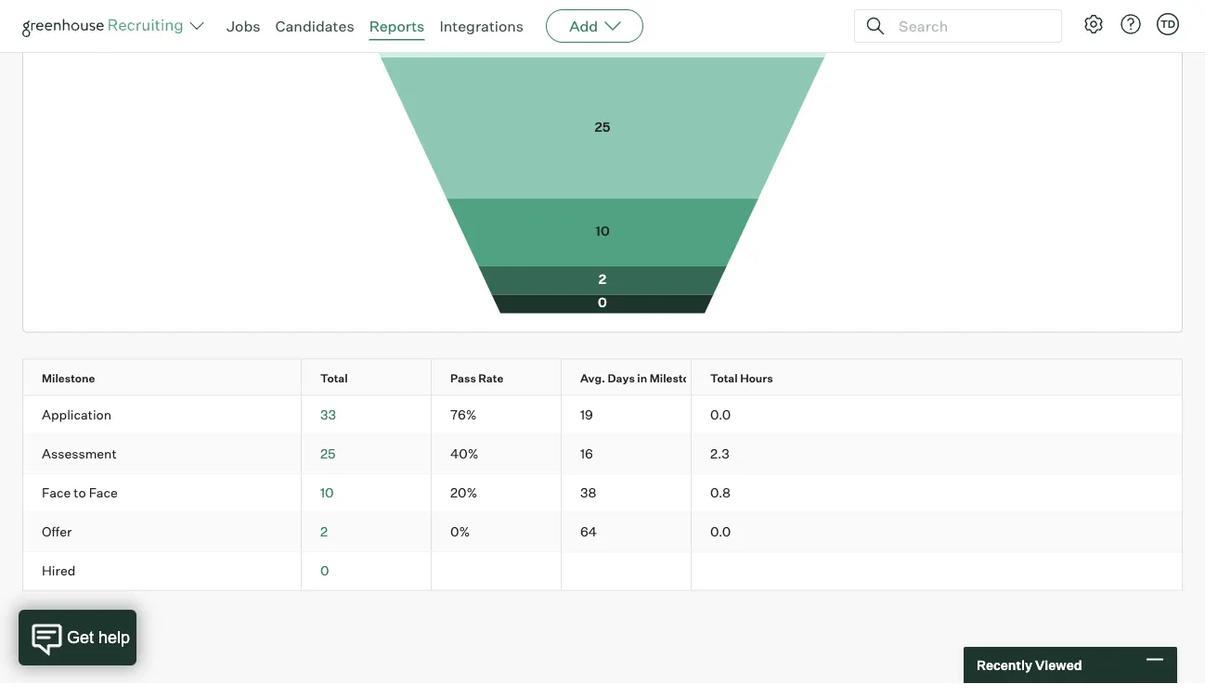 Task type: describe. For each thing, give the bounding box(es) containing it.
row group containing hired
[[23, 553, 1182, 591]]

td button
[[1157, 13, 1179, 35]]

row group containing face to face
[[23, 475, 1182, 514]]

avg. days in milestone
[[580, 372, 703, 386]]

row group containing offer
[[23, 514, 1182, 553]]

candidates
[[275, 17, 354, 35]]

td button
[[1153, 9, 1183, 39]]

assessment
[[42, 446, 117, 463]]

viewed
[[1035, 657, 1082, 674]]

2 milestone from the left
[[650, 372, 703, 386]]

row containing assessment
[[23, 436, 1182, 474]]

to
[[74, 485, 86, 502]]

row containing face to face
[[23, 475, 1182, 513]]

38
[[580, 485, 597, 502]]

face to face
[[42, 485, 118, 502]]

0
[[320, 563, 329, 580]]

total for total
[[320, 372, 348, 386]]

row containing offer
[[23, 514, 1182, 552]]

2
[[320, 524, 328, 541]]

pass
[[450, 372, 476, 386]]

2 link
[[320, 524, 328, 541]]

jobs
[[227, 17, 260, 35]]

reports
[[369, 17, 425, 35]]

2.3
[[710, 446, 730, 463]]

in
[[637, 372, 647, 386]]

0.0 for 64
[[710, 524, 731, 541]]

days
[[608, 372, 635, 386]]

integrations
[[440, 17, 524, 35]]

25 link
[[320, 446, 336, 463]]

33
[[320, 407, 336, 424]]

pass rate column header
[[432, 360, 578, 396]]

0.0 for 19
[[710, 407, 731, 424]]

integrations link
[[440, 17, 524, 35]]

avg. days in milestone column header
[[562, 360, 708, 396]]

add
[[569, 17, 598, 35]]

grid containing application
[[23, 360, 1182, 591]]

20%
[[450, 485, 478, 502]]

hours
[[740, 372, 773, 386]]

configure image
[[1083, 13, 1105, 35]]

row containing hired
[[23, 553, 1182, 591]]

row group containing application
[[23, 397, 1182, 436]]

2 face from the left
[[89, 485, 118, 502]]



Task type: locate. For each thing, give the bounding box(es) containing it.
1 milestone from the left
[[42, 372, 95, 386]]

total column header
[[302, 360, 448, 396]]

face
[[42, 485, 71, 502], [89, 485, 118, 502]]

2 0.0 from the top
[[710, 524, 731, 541]]

0.0 up 2.3 at the right
[[710, 407, 731, 424]]

0.0 down 0.8
[[710, 524, 731, 541]]

total left hours
[[710, 372, 738, 386]]

avg.
[[580, 372, 605, 386]]

row group down "avg." at bottom
[[23, 397, 1182, 436]]

row group down 38
[[23, 514, 1182, 553]]

1 row group from the top
[[23, 397, 1182, 436]]

row group up 64
[[23, 475, 1182, 514]]

1 total from the left
[[320, 372, 348, 386]]

total
[[320, 372, 348, 386], [710, 372, 738, 386]]

1 horizontal spatial total
[[710, 372, 738, 386]]

5 row from the top
[[23, 514, 1182, 552]]

0 horizontal spatial milestone
[[42, 372, 95, 386]]

1 face from the left
[[42, 485, 71, 502]]

76%
[[450, 407, 477, 424]]

3 row group from the top
[[23, 475, 1182, 514]]

cell
[[432, 553, 562, 591], [562, 553, 692, 591], [692, 553, 822, 591]]

milestone
[[42, 372, 95, 386], [650, 372, 703, 386]]

reports link
[[369, 17, 425, 35]]

1 cell from the left
[[432, 553, 562, 591]]

jobs link
[[227, 17, 260, 35]]

row group containing assessment
[[23, 436, 1182, 475]]

2 total from the left
[[710, 372, 738, 386]]

1 0.0 from the top
[[710, 407, 731, 424]]

4 row group from the top
[[23, 514, 1182, 553]]

25
[[320, 446, 336, 463]]

milestone up application
[[42, 372, 95, 386]]

total hours
[[710, 372, 773, 386]]

hired
[[42, 563, 76, 580]]

0 horizontal spatial total
[[320, 372, 348, 386]]

10
[[320, 485, 334, 502]]

16
[[580, 446, 593, 463]]

0 horizontal spatial face
[[42, 485, 71, 502]]

2 row from the top
[[23, 397, 1182, 435]]

33 link
[[320, 407, 336, 424]]

1 vertical spatial 0.0
[[710, 524, 731, 541]]

recently
[[977, 657, 1033, 674]]

3 row from the top
[[23, 436, 1182, 474]]

4 row from the top
[[23, 475, 1182, 513]]

recently viewed
[[977, 657, 1082, 674]]

19
[[580, 407, 593, 424]]

row
[[23, 360, 1182, 396], [23, 397, 1182, 435], [23, 436, 1182, 474], [23, 475, 1182, 513], [23, 514, 1182, 552], [23, 553, 1182, 591]]

0%
[[450, 524, 470, 541]]

0.0
[[710, 407, 731, 424], [710, 524, 731, 541]]

5 row group from the top
[[23, 553, 1182, 591]]

add button
[[546, 9, 644, 43]]

row group up 38
[[23, 436, 1182, 475]]

face left to
[[42, 485, 71, 502]]

cell down '0%'
[[432, 553, 562, 591]]

64
[[580, 524, 597, 541]]

6 row from the top
[[23, 553, 1182, 591]]

1 row from the top
[[23, 360, 1182, 396]]

milestone column header
[[23, 360, 318, 396]]

Search text field
[[894, 13, 1045, 39]]

row group
[[23, 397, 1182, 436], [23, 436, 1182, 475], [23, 475, 1182, 514], [23, 514, 1182, 553], [23, 553, 1182, 591]]

40%
[[450, 446, 479, 463]]

row containing application
[[23, 397, 1182, 435]]

pass rate
[[450, 372, 504, 386]]

2 row group from the top
[[23, 436, 1182, 475]]

application
[[42, 407, 111, 424]]

2 cell from the left
[[562, 553, 692, 591]]

cell down 0.8
[[692, 553, 822, 591]]

0 vertical spatial 0.0
[[710, 407, 731, 424]]

td
[[1161, 18, 1176, 30]]

1 horizontal spatial milestone
[[650, 372, 703, 386]]

total for total hours
[[710, 372, 738, 386]]

candidates link
[[275, 17, 354, 35]]

row containing milestone
[[23, 360, 1182, 396]]

offer
[[42, 524, 72, 541]]

total hours column header
[[692, 360, 839, 396]]

total up 33
[[320, 372, 348, 386]]

row group down 64
[[23, 553, 1182, 591]]

0.8
[[710, 485, 731, 502]]

face right to
[[89, 485, 118, 502]]

3 cell from the left
[[692, 553, 822, 591]]

10 link
[[320, 485, 334, 502]]

milestone right 'in' at the right bottom
[[650, 372, 703, 386]]

cell down 64
[[562, 553, 692, 591]]

grid
[[23, 360, 1182, 591]]

greenhouse recruiting image
[[22, 15, 189, 37]]

rate
[[479, 372, 504, 386]]

1 horizontal spatial face
[[89, 485, 118, 502]]

0 link
[[320, 563, 329, 580]]



Task type: vqa. For each thing, say whether or not it's contained in the screenshot.


